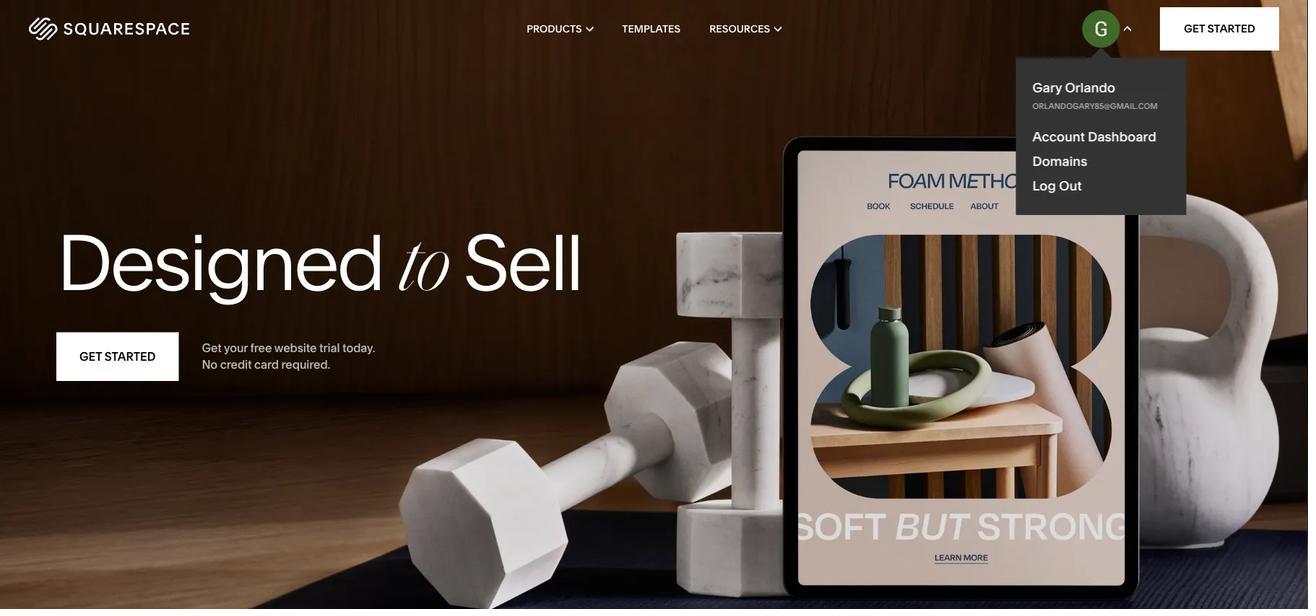 Task type: describe. For each thing, give the bounding box(es) containing it.
account dashboard
[[1033, 129, 1156, 144]]

get for get started link to the right
[[1184, 22, 1205, 35]]

get started for the bottom get started link
[[79, 350, 156, 364]]

templates link
[[622, 0, 680, 58]]

gary orlando orlandogary85@gmail.com
[[1033, 79, 1158, 111]]

credit
[[220, 358, 252, 372]]

0 vertical spatial started
[[1207, 22, 1255, 35]]

account dashboard link
[[1033, 129, 1170, 144]]

designed
[[56, 215, 383, 310]]

required.
[[281, 358, 330, 372]]

designed to sell
[[56, 215, 581, 310]]

no
[[202, 358, 217, 372]]

1 vertical spatial get started link
[[56, 332, 179, 381]]

log out link
[[1033, 178, 1082, 194]]

resources button
[[709, 0, 781, 58]]

get for the bottom get started link
[[79, 350, 102, 364]]

account
[[1033, 129, 1085, 144]]

resources
[[709, 23, 770, 35]]

trial
[[319, 341, 340, 355]]

domains
[[1033, 153, 1087, 169]]

squarespace logo image
[[29, 17, 189, 40]]

get your free website trial today. no credit card required.
[[202, 341, 375, 372]]

get inside get your free website trial today. no credit card required.
[[202, 341, 222, 355]]

your
[[224, 341, 248, 355]]

today.
[[342, 341, 375, 355]]



Task type: vqa. For each thing, say whether or not it's contained in the screenshot.
the rightmost Preview
no



Task type: locate. For each thing, give the bounding box(es) containing it.
get started
[[1184, 22, 1255, 35], [79, 350, 156, 364]]

get
[[1184, 22, 1205, 35], [202, 341, 222, 355], [79, 350, 102, 364]]

templates
[[622, 23, 680, 35]]

products
[[527, 23, 582, 35]]

to
[[399, 232, 447, 309]]

orlandogary85@gmail.com
[[1033, 101, 1158, 111]]

0 horizontal spatial get
[[79, 350, 102, 364]]

log
[[1033, 178, 1056, 194]]

2 horizontal spatial get
[[1184, 22, 1205, 35]]

1 horizontal spatial get started
[[1184, 22, 1255, 35]]

get started link
[[1160, 7, 1279, 51], [56, 332, 179, 381]]

squarespace logo link
[[29, 17, 279, 40]]

card
[[254, 358, 279, 372]]

1 horizontal spatial started
[[1207, 22, 1255, 35]]

log out
[[1033, 178, 1082, 194]]

1 horizontal spatial get
[[202, 341, 222, 355]]

sell
[[463, 215, 581, 310]]

get started for get started link to the right
[[1184, 22, 1255, 35]]

products button
[[527, 0, 593, 58]]

1 vertical spatial get started
[[79, 350, 156, 364]]

domains link
[[1033, 153, 1170, 169]]

dashboard
[[1088, 129, 1156, 144]]

out
[[1059, 178, 1082, 194]]

0 vertical spatial get started
[[1184, 22, 1255, 35]]

0 horizontal spatial get started
[[79, 350, 156, 364]]

started
[[1207, 22, 1255, 35], [105, 350, 156, 364]]

gary
[[1033, 79, 1062, 95]]

0 horizontal spatial started
[[105, 350, 156, 364]]

1 horizontal spatial get started link
[[1160, 7, 1279, 51]]

free
[[250, 341, 272, 355]]

0 vertical spatial get started link
[[1160, 7, 1279, 51]]

website
[[274, 341, 317, 355]]

1 vertical spatial started
[[105, 350, 156, 364]]

orlando
[[1065, 79, 1115, 95]]

0 horizontal spatial get started link
[[56, 332, 179, 381]]



